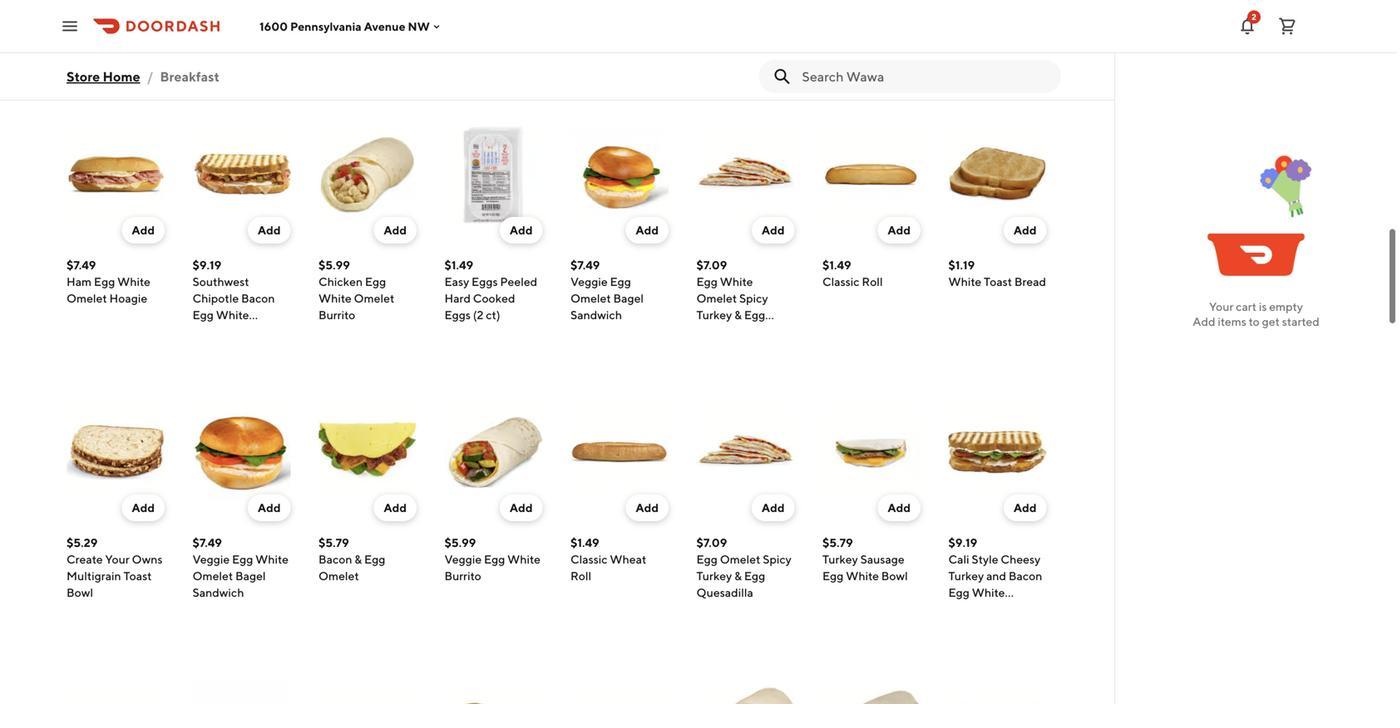 Task type: locate. For each thing, give the bounding box(es) containing it.
omelet inside $9.19 cali style cheesy turkey and bacon egg white omelet sandwich
[[949, 603, 989, 617]]

egg
[[67, 0, 88, 11], [220, 0, 241, 11], [346, 0, 367, 11], [823, 0, 844, 11], [823, 47, 844, 61], [94, 275, 115, 289], [365, 275, 386, 289], [610, 275, 631, 289], [697, 275, 718, 289], [193, 308, 214, 322], [744, 308, 766, 322], [232, 553, 253, 567], [364, 553, 386, 567], [484, 553, 505, 567], [697, 553, 718, 567], [744, 570, 766, 583], [823, 570, 844, 583], [949, 586, 970, 600]]

0 vertical spatial bagel
[[614, 292, 644, 305]]

0 horizontal spatial eggs
[[445, 308, 471, 322]]

white inside the $1.19 white toast bread
[[949, 275, 982, 289]]

1 $5.79 from the left
[[319, 536, 349, 550]]

hard
[[445, 292, 471, 305]]

veggie
[[571, 275, 608, 289], [193, 553, 230, 567], [445, 553, 482, 567]]

$1.49 inside $1.49 easy eggs peeled hard cooked eggs (2 ct)
[[445, 258, 474, 272]]

$5.79 inside $5.79 bacon & egg omelet
[[319, 536, 349, 550]]

1 vertical spatial toast
[[124, 570, 152, 583]]

sausage
[[861, 553, 905, 567]]

$7.09
[[697, 258, 727, 272], [697, 536, 727, 550]]

white inside $5.99 chicken egg white omelet burrito
[[319, 292, 352, 305]]

bowl
[[882, 570, 908, 583], [67, 586, 93, 600]]

cart
[[1236, 300, 1257, 314]]

burrito
[[319, 14, 355, 27], [319, 308, 355, 322], [445, 570, 482, 583]]

ham egg white omelet sandwich image
[[193, 681, 291, 705]]

quesadilla inside egg white omelet garlic smoked turkey & egg quesadilla
[[846, 47, 903, 61]]

1 horizontal spatial toast
[[984, 275, 1013, 289]]

2 horizontal spatial $7.49
[[571, 258, 600, 272]]

0 vertical spatial quesadilla
[[846, 47, 903, 61]]

add for $1.49 classic roll
[[888, 223, 911, 237]]

1 horizontal spatial $5.79
[[823, 536, 853, 550]]

0 horizontal spatial roll
[[571, 570, 592, 583]]

egg omelet hoagie
[[67, 0, 131, 27]]

0 horizontal spatial veggie
[[193, 553, 230, 567]]

ham
[[319, 0, 344, 11], [67, 275, 92, 289]]

bagel
[[614, 292, 644, 305], [235, 570, 266, 583]]

& inside $5.79 bacon & egg omelet
[[355, 553, 362, 567]]

add
[[132, 223, 155, 237], [258, 223, 281, 237], [384, 223, 407, 237], [510, 223, 533, 237], [636, 223, 659, 237], [762, 223, 785, 237], [888, 223, 911, 237], [1014, 223, 1037, 237], [1193, 315, 1216, 329], [132, 501, 155, 515], [258, 501, 281, 515], [384, 501, 407, 515], [510, 501, 533, 515], [636, 501, 659, 515], [762, 501, 785, 515], [888, 501, 911, 515], [1014, 501, 1037, 515]]

0 vertical spatial classic
[[823, 275, 860, 289]]

breakfast
[[67, 61, 179, 92], [160, 69, 220, 84]]

2 $7.09 from the top
[[697, 536, 727, 550]]

quesadilla
[[846, 47, 903, 61], [697, 325, 754, 339], [697, 586, 754, 600]]

$7.49 for $7.49 veggie egg omelet bagel sandwich
[[571, 258, 600, 272]]

0 vertical spatial bacon
[[241, 292, 275, 305]]

$7.09 for omelet
[[697, 536, 727, 550]]

1 horizontal spatial roll
[[862, 275, 883, 289]]

2 vertical spatial bacon
[[1009, 570, 1043, 583]]

1 horizontal spatial bacon
[[319, 553, 352, 567]]

1 vertical spatial spicy
[[763, 553, 792, 567]]

1 horizontal spatial bagel
[[614, 292, 644, 305]]

$9.19 cali style cheesy turkey and bacon egg white omelet sandwich
[[949, 536, 1043, 617]]

1 horizontal spatial ham
[[319, 0, 344, 11]]

veggie inside $7.49 veggie egg white omelet bagel sandwich
[[193, 553, 230, 567]]

0 vertical spatial $5.99
[[319, 258, 350, 272]]

$5.79
[[319, 536, 349, 550], [823, 536, 853, 550]]

2 horizontal spatial bacon
[[1009, 570, 1043, 583]]

$7.09 egg omelet spicy turkey & egg quesadilla
[[697, 536, 792, 600]]

1 vertical spatial roll
[[571, 570, 592, 583]]

0 horizontal spatial $5.79
[[319, 536, 349, 550]]

2 horizontal spatial hoagie
[[193, 14, 231, 27]]

bread
[[1015, 275, 1047, 289]]

chipotle
[[193, 292, 239, 305]]

0 horizontal spatial your
[[105, 553, 130, 567]]

nw
[[408, 19, 430, 33]]

bowl down multigrain
[[67, 586, 93, 600]]

beef
[[193, 0, 218, 11]]

burrito inside $5.99 chicken egg white omelet burrito
[[319, 308, 355, 322]]

add for $7.09 egg omelet spicy turkey & egg quesadilla
[[762, 501, 785, 515]]

burrito inside $5.99 veggie egg white burrito
[[445, 570, 482, 583]]

0 horizontal spatial ham
[[67, 275, 92, 289]]

$5.99
[[319, 258, 350, 272], [445, 536, 476, 550]]

1 vertical spatial quesadilla
[[697, 325, 754, 339]]

bacon inside $9.19 southwest chipotle bacon egg white omelet sandwich
[[241, 292, 275, 305]]

egg inside $9.19 southwest chipotle bacon egg white omelet sandwich
[[193, 308, 214, 322]]

$1.19
[[949, 258, 975, 272]]

$9.19 inside $9.19 cali style cheesy turkey and bacon egg white omelet sandwich
[[949, 536, 978, 550]]

2 vertical spatial burrito
[[445, 570, 482, 583]]

1600 pennsylvania avenue nw
[[260, 19, 430, 33]]

$7.49 inside the $7.49 ham egg white omelet hoagie
[[67, 258, 96, 272]]

veggie inside $7.49 veggie egg omelet bagel sandwich
[[571, 275, 608, 289]]

1 vertical spatial bacon
[[319, 553, 352, 567]]

0 vertical spatial burrito
[[319, 14, 355, 27]]

add for $1.49 classic wheat roll
[[636, 501, 659, 515]]

classic wheat roll image
[[571, 404, 669, 502]]

spicy inside $7.09 egg omelet spicy turkey & egg quesadilla
[[763, 553, 792, 567]]

1 vertical spatial bowl
[[67, 586, 93, 600]]

0 vertical spatial bowl
[[882, 570, 908, 583]]

1 vertical spatial ham
[[67, 275, 92, 289]]

your up items on the top
[[1210, 300, 1234, 314]]

$7.49 inside $7.49 veggie egg white omelet bagel sandwich
[[193, 536, 222, 550]]

wheat
[[610, 553, 647, 567]]

2 horizontal spatial veggie
[[571, 275, 608, 289]]

roll inside "$1.49 classic wheat roll"
[[571, 570, 592, 583]]

omelet inside "beef egg omelet hoagie"
[[243, 0, 284, 11]]

1 horizontal spatial $9.19
[[949, 536, 978, 550]]

1 vertical spatial classic
[[571, 553, 608, 567]]

toast
[[984, 275, 1013, 289], [124, 570, 152, 583]]

omelet inside egg omelet hoagie
[[90, 0, 131, 11]]

0 horizontal spatial $1.49
[[445, 258, 474, 272]]

white
[[846, 0, 879, 11], [117, 275, 150, 289], [720, 275, 753, 289], [949, 275, 982, 289], [319, 292, 352, 305], [216, 308, 249, 322], [256, 553, 289, 567], [508, 553, 541, 567], [846, 570, 879, 583], [972, 586, 1005, 600]]

1 vertical spatial $9.19
[[949, 536, 978, 550]]

$1.49 for $1.49 easy eggs peeled hard cooked eggs (2 ct)
[[445, 258, 474, 272]]

hoagie
[[67, 14, 105, 27], [193, 14, 231, 27], [109, 292, 147, 305]]

0 vertical spatial your
[[1210, 300, 1234, 314]]

$9.19 up cali
[[949, 536, 978, 550]]

1 vertical spatial your
[[105, 553, 130, 567]]

0 horizontal spatial bagel
[[235, 570, 266, 583]]

$1.49 easy eggs peeled hard cooked eggs (2 ct)
[[445, 258, 538, 322]]

1 horizontal spatial your
[[1210, 300, 1234, 314]]

omelet inside $5.79 bacon & egg omelet
[[319, 570, 359, 583]]

white inside $5.79 turkey sausage egg white bowl
[[846, 570, 879, 583]]

add for $5.99 veggie egg white burrito
[[510, 501, 533, 515]]

$1.49
[[445, 258, 474, 272], [823, 258, 852, 272], [571, 536, 600, 550]]

toast left bread
[[984, 275, 1013, 289]]

egg white burrito image
[[697, 681, 795, 705]]

veggie for veggie egg white omelet bagel sandwich
[[193, 553, 230, 567]]

peeled
[[500, 275, 538, 289]]

0 horizontal spatial $7.49
[[67, 258, 96, 272]]

omelet inside $7.49 veggie egg white omelet bagel sandwich
[[193, 570, 233, 583]]

0 horizontal spatial toast
[[124, 570, 152, 583]]

1 vertical spatial eggs
[[445, 308, 471, 322]]

$7.49 veggie egg omelet bagel sandwich
[[571, 258, 644, 322]]

eggs down hard
[[445, 308, 471, 322]]

veggie inside $5.99 veggie egg white burrito
[[445, 553, 482, 567]]

white inside $9.19 cali style cheesy turkey and bacon egg white omelet sandwich
[[972, 586, 1005, 600]]

multigrain
[[67, 570, 121, 583]]

add button
[[122, 217, 165, 244], [122, 217, 165, 244], [248, 217, 291, 244], [248, 217, 291, 244], [374, 217, 417, 244], [374, 217, 417, 244], [500, 217, 543, 244], [500, 217, 543, 244], [626, 217, 669, 244], [626, 217, 669, 244], [752, 217, 795, 244], [752, 217, 795, 244], [878, 217, 921, 244], [878, 217, 921, 244], [1004, 217, 1047, 244], [1004, 217, 1047, 244], [122, 495, 165, 522], [122, 495, 165, 522], [248, 495, 291, 522], [248, 495, 291, 522], [374, 495, 417, 522], [374, 495, 417, 522], [500, 495, 543, 522], [500, 495, 543, 522], [626, 495, 669, 522], [626, 495, 669, 522], [752, 495, 795, 522], [752, 495, 795, 522], [878, 495, 921, 522], [878, 495, 921, 522], [1004, 495, 1047, 522], [1004, 495, 1047, 522]]

cheesy
[[1001, 553, 1041, 567]]

bacon & egg omelet image
[[319, 404, 417, 502]]

$9.19 southwest chipotle bacon egg white omelet sandwich
[[193, 258, 287, 339]]

$7.09 inside $7.09 egg omelet spicy turkey & egg quesadilla
[[697, 536, 727, 550]]

$7.49
[[67, 258, 96, 272], [571, 258, 600, 272], [193, 536, 222, 550]]

chicken egg white omelet burrito image
[[319, 126, 417, 224]]

spicy
[[740, 292, 768, 305], [763, 553, 792, 567]]

1 horizontal spatial classic
[[823, 275, 860, 289]]

0 vertical spatial roll
[[862, 275, 883, 289]]

your
[[1210, 300, 1234, 314], [105, 553, 130, 567]]

veggie egg white burrito image
[[445, 404, 543, 502]]

pepperoni egg omelet hoagie image
[[67, 681, 165, 705]]

1 horizontal spatial $5.99
[[445, 536, 476, 550]]

0 vertical spatial eggs
[[472, 275, 498, 289]]

$5.79 inside $5.79 turkey sausage egg white bowl
[[823, 536, 853, 550]]

1600 pennsylvania avenue nw button
[[260, 19, 443, 33]]

$9.19 up southwest
[[193, 258, 221, 272]]

toast down "owns"
[[124, 570, 152, 583]]

1 vertical spatial bagel
[[235, 570, 266, 583]]

egg inside $7.49 veggie egg white omelet bagel sandwich
[[232, 553, 253, 567]]

$5.29
[[67, 536, 98, 550]]

home
[[103, 69, 140, 84]]

1 $7.09 from the top
[[697, 258, 727, 272]]

egg omelet spicy turkey & egg quesadilla image
[[697, 404, 795, 502]]

add for $5.99 chicken egg white omelet burrito
[[384, 223, 407, 237]]

0 horizontal spatial bacon
[[241, 292, 275, 305]]

$5.79 turkey sausage egg white bowl
[[823, 536, 908, 583]]

0 horizontal spatial classic
[[571, 553, 608, 567]]

$7.09 for white
[[697, 258, 727, 272]]

roll inside $1.49 classic roll
[[862, 275, 883, 289]]

eggs
[[472, 275, 498, 289], [445, 308, 471, 322]]

1 horizontal spatial $7.49
[[193, 536, 222, 550]]

$5.99 for $5.99 chicken egg white omelet burrito
[[319, 258, 350, 272]]

1 horizontal spatial bowl
[[882, 570, 908, 583]]

0 vertical spatial spicy
[[740, 292, 768, 305]]

1 horizontal spatial veggie
[[445, 553, 482, 567]]

easy
[[445, 275, 469, 289]]

0 horizontal spatial bowl
[[67, 586, 93, 600]]

classic
[[823, 275, 860, 289], [571, 553, 608, 567]]

$5.99 inside $5.99 veggie egg white burrito
[[445, 536, 476, 550]]

add for $1.49 easy eggs peeled hard cooked eggs (2 ct)
[[510, 223, 533, 237]]

owns
[[132, 553, 163, 567]]

$1.49 inside $1.49 classic roll
[[823, 258, 852, 272]]

$9.19 inside $9.19 southwest chipotle bacon egg white omelet sandwich
[[193, 258, 221, 272]]

white inside $7.49 veggie egg white omelet bagel sandwich
[[256, 553, 289, 567]]

1 horizontal spatial hoagie
[[109, 292, 147, 305]]

omelet inside $5.99 chicken egg white omelet burrito
[[354, 292, 395, 305]]

2
[[1252, 12, 1257, 22]]

burrito inside ham egg omelet burrito
[[319, 14, 355, 27]]

$1.49 inside "$1.49 classic wheat roll"
[[571, 536, 600, 550]]

cooked
[[473, 292, 515, 305]]

omelet
[[90, 0, 131, 11], [243, 0, 284, 11], [369, 0, 410, 11], [823, 14, 863, 27], [67, 292, 107, 305], [354, 292, 395, 305], [571, 292, 611, 305], [697, 292, 737, 305], [193, 325, 233, 339], [720, 553, 761, 567], [193, 570, 233, 583], [319, 570, 359, 583], [949, 603, 989, 617]]

your up multigrain
[[105, 553, 130, 567]]

bacon inside $9.19 cali style cheesy turkey and bacon egg white omelet sandwich
[[1009, 570, 1043, 583]]

add for $7.49 veggie egg white omelet bagel sandwich
[[258, 501, 281, 515]]

chicken
[[319, 275, 363, 289]]

sandwich
[[571, 308, 622, 322], [235, 325, 287, 339], [193, 586, 244, 600], [992, 603, 1043, 617]]

0 items, open order cart image
[[1278, 16, 1298, 36]]

1 horizontal spatial $1.49
[[571, 536, 600, 550]]

eggs up cooked
[[472, 275, 498, 289]]

0 vertical spatial $7.09
[[697, 258, 727, 272]]

$5.99 inside $5.99 chicken egg white omelet burrito
[[319, 258, 350, 272]]

&
[[907, 30, 914, 44], [735, 308, 742, 322], [355, 553, 362, 567], [735, 570, 742, 583]]

egg inside $5.79 turkey sausage egg white bowl
[[823, 570, 844, 583]]

southwest chipotle avocado flatbread image
[[949, 681, 1047, 705]]

hoagie inside egg omelet hoagie
[[67, 14, 105, 27]]

$5.79 for $5.79 bacon & egg omelet
[[319, 536, 349, 550]]

$5.99 veggie egg white burrito
[[445, 536, 541, 583]]

0 vertical spatial ham
[[319, 0, 344, 11]]

omelet inside $9.19 southwest chipotle bacon egg white omelet sandwich
[[193, 325, 233, 339]]

0 horizontal spatial hoagie
[[67, 14, 105, 27]]

quesadilla inside the $7.09 egg white omelet spicy turkey & egg quesadilla
[[697, 325, 754, 339]]

1 vertical spatial $5.99
[[445, 536, 476, 550]]

add for $5.79 bacon & egg omelet
[[384, 501, 407, 515]]

bagel inside $7.49 veggie egg omelet bagel sandwich
[[614, 292, 644, 305]]

0 vertical spatial toast
[[984, 275, 1013, 289]]

0 horizontal spatial $5.99
[[319, 258, 350, 272]]

bowl down sausage
[[882, 570, 908, 583]]

$7.49 ham egg white omelet hoagie
[[67, 258, 150, 305]]

egg inside $9.19 cali style cheesy turkey and bacon egg white omelet sandwich
[[949, 586, 970, 600]]

veggie for veggie egg omelet bagel sandwich
[[571, 275, 608, 289]]

classic inside "$1.49 classic wheat roll"
[[571, 553, 608, 567]]

ham egg white omelet hoagie image
[[67, 126, 165, 224]]

roll
[[862, 275, 883, 289], [571, 570, 592, 583]]

omelet inside the $7.09 egg white omelet spicy turkey & egg quesadilla
[[697, 292, 737, 305]]

white inside $5.99 veggie egg white burrito
[[508, 553, 541, 567]]

$7.49 inside $7.49 veggie egg omelet bagel sandwich
[[571, 258, 600, 272]]

$9.19
[[193, 258, 221, 272], [949, 536, 978, 550]]

store home link
[[67, 60, 140, 93]]

0 vertical spatial $9.19
[[193, 258, 221, 272]]

1 vertical spatial burrito
[[319, 308, 355, 322]]

turkey inside $5.79 turkey sausage egg white bowl
[[823, 553, 858, 567]]

2 $5.79 from the left
[[823, 536, 853, 550]]

2 horizontal spatial $1.49
[[823, 258, 852, 272]]

0 horizontal spatial $9.19
[[193, 258, 221, 272]]

add for $7.49 ham egg white omelet hoagie
[[132, 223, 155, 237]]

bowl inside $5.79 turkey sausage egg white bowl
[[882, 570, 908, 583]]

turkey
[[869, 30, 904, 44], [697, 308, 732, 322], [823, 553, 858, 567], [697, 570, 732, 583], [949, 570, 984, 583]]

egg white omelet spicy turkey & egg quesadilla image
[[697, 126, 795, 224]]

$7.09 inside the $7.09 egg white omelet spicy turkey & egg quesadilla
[[697, 258, 727, 272]]

egg inside ham egg omelet burrito
[[346, 0, 367, 11]]

2 vertical spatial quesadilla
[[697, 586, 754, 600]]

1 vertical spatial $7.09
[[697, 536, 727, 550]]

(2
[[473, 308, 484, 322]]

omelet inside $7.49 veggie egg omelet bagel sandwich
[[571, 292, 611, 305]]

bacon
[[241, 292, 275, 305], [319, 553, 352, 567], [1009, 570, 1043, 583]]

classic inside $1.49 classic roll
[[823, 275, 860, 289]]

southwest chipotle bacon egg white omelet sandwich image
[[193, 126, 291, 224]]



Task type: describe. For each thing, give the bounding box(es) containing it.
empty
[[1270, 300, 1304, 314]]

bacon inside $5.79 bacon & egg omelet
[[319, 553, 352, 567]]

& inside the $7.09 egg white omelet spicy turkey & egg quesadilla
[[735, 308, 742, 322]]

hoagie inside "beef egg omelet hoagie"
[[193, 14, 231, 27]]

add for $9.19 southwest chipotle bacon egg white omelet sandwich
[[258, 223, 281, 237]]

add for $7.49 veggie egg omelet bagel sandwich
[[636, 223, 659, 237]]

1600
[[260, 19, 288, 33]]

egg inside $5.99 chicken egg white omelet burrito
[[365, 275, 386, 289]]

sandwich inside $9.19 cali style cheesy turkey and bacon egg white omelet sandwich
[[992, 603, 1043, 617]]

egg inside $7.49 veggie egg omelet bagel sandwich
[[610, 275, 631, 289]]

smoked
[[823, 30, 866, 44]]

ham inside the $7.49 ham egg white omelet hoagie
[[67, 275, 92, 289]]

sandwich inside $7.49 veggie egg omelet bagel sandwich
[[571, 308, 622, 322]]

white inside egg white omelet garlic smoked turkey & egg quesadilla
[[846, 0, 879, 11]]

& inside egg white omelet garlic smoked turkey & egg quesadilla
[[907, 30, 914, 44]]

$5.79 bacon & egg omelet
[[319, 536, 386, 583]]

$1.49 for $1.49 classic wheat roll
[[571, 536, 600, 550]]

southwest
[[193, 275, 249, 289]]

egg inside $5.79 bacon & egg omelet
[[364, 553, 386, 567]]

store
[[67, 69, 100, 84]]

easy eggs peeled hard cooked eggs (2 ct) image
[[445, 126, 543, 224]]

turkey inside $9.19 cali style cheesy turkey and bacon egg white omelet sandwich
[[949, 570, 984, 583]]

egg inside egg omelet hoagie
[[67, 0, 88, 11]]

white inside $9.19 southwest chipotle bacon egg white omelet sandwich
[[216, 308, 249, 322]]

toast inside the $1.19 white toast bread
[[984, 275, 1013, 289]]

create your owns marble rye bowl image
[[445, 681, 543, 705]]

classic for classic wheat roll
[[571, 553, 608, 567]]

open menu image
[[60, 16, 80, 36]]

quesadilla for smoked
[[846, 47, 903, 61]]

add for $5.29 create your owns multigrain toast bowl
[[132, 501, 155, 515]]

sandwich inside $7.49 veggie egg white omelet bagel sandwich
[[193, 586, 244, 600]]

garlic
[[866, 14, 897, 27]]

cali style cheesy turkey and bacon egg white omelet sandwich image
[[949, 404, 1047, 502]]

classic roll image
[[823, 126, 921, 224]]

ct)
[[486, 308, 501, 322]]

avenue
[[364, 19, 406, 33]]

add for $9.19 cali style cheesy turkey and bacon egg white omelet sandwich
[[1014, 501, 1037, 515]]

$9.19 for southwest
[[193, 258, 221, 272]]

$7.49 veggie egg white omelet bagel sandwich
[[193, 536, 289, 600]]

$7.49 for $7.49 ham egg white omelet hoagie
[[67, 258, 96, 272]]

toast inside $5.29 create your owns multigrain toast bowl
[[124, 570, 152, 583]]

notification bell image
[[1238, 16, 1258, 36]]

pennsylvania
[[290, 19, 362, 33]]

quesadilla inside $7.09 egg omelet spicy turkey & egg quesadilla
[[697, 586, 754, 600]]

get
[[1263, 315, 1280, 329]]

bagel inside $7.49 veggie egg white omelet bagel sandwich
[[235, 570, 266, 583]]

egg white omelet black bean & egg quesadilla image
[[571, 681, 669, 705]]

$7.49 for $7.49 veggie egg white omelet bagel sandwich
[[193, 536, 222, 550]]

veggie for veggie egg white burrito
[[445, 553, 482, 567]]

sandwich inside $9.19 southwest chipotle bacon egg white omelet sandwich
[[235, 325, 287, 339]]

ham egg white omelet burrito image
[[823, 681, 921, 705]]

ham inside ham egg omelet burrito
[[319, 0, 344, 11]]

add for $5.79 turkey sausage egg white bowl
[[888, 501, 911, 515]]

$5.99 for $5.99 veggie egg white burrito
[[445, 536, 476, 550]]

veggie egg omelet bagel sandwich image
[[571, 126, 669, 224]]

turkey sausage egg white bowl image
[[823, 404, 921, 502]]

1 horizontal spatial eggs
[[472, 275, 498, 289]]

& inside $7.09 egg omelet spicy turkey & egg quesadilla
[[735, 570, 742, 583]]

classic for classic roll
[[823, 275, 860, 289]]

egg white omelet garlic smoked turkey & egg quesadilla
[[823, 0, 914, 61]]

turkey inside the $7.09 egg white omelet spicy turkey & egg quesadilla
[[697, 308, 732, 322]]

and
[[987, 570, 1007, 583]]

add for $7.09 egg white omelet spicy turkey & egg quesadilla
[[762, 223, 785, 237]]

style
[[972, 553, 999, 567]]

turkey inside $7.09 egg omelet spicy turkey & egg quesadilla
[[697, 570, 732, 583]]

cali
[[949, 553, 970, 567]]

white inside the $7.49 ham egg white omelet hoagie
[[117, 275, 150, 289]]

spicy inside the $7.09 egg white omelet spicy turkey & egg quesadilla
[[740, 292, 768, 305]]

to
[[1249, 315, 1260, 329]]

white inside the $7.09 egg white omelet spicy turkey & egg quesadilla
[[720, 275, 753, 289]]

store home / breakfast
[[67, 69, 220, 84]]

$5.29 create your owns multigrain toast bowl
[[67, 536, 163, 600]]

omelet inside the $7.49 ham egg white omelet hoagie
[[67, 292, 107, 305]]

$1.49 classic roll
[[823, 258, 883, 289]]

$7.09 egg white omelet spicy turkey & egg quesadilla
[[697, 258, 768, 339]]

turkey inside egg white omelet garlic smoked turkey & egg quesadilla
[[869, 30, 904, 44]]

your inside $5.29 create your owns multigrain toast bowl
[[105, 553, 130, 567]]

egg inside "beef egg omelet hoagie"
[[220, 0, 241, 11]]

omelet inside $7.09 egg omelet spicy turkey & egg quesadilla
[[720, 553, 761, 567]]

beef egg omelet hoagie
[[193, 0, 284, 27]]

is
[[1259, 300, 1267, 314]]

egg inside $5.99 veggie egg white burrito
[[484, 553, 505, 567]]

omelet inside egg white omelet garlic smoked turkey & egg quesadilla
[[823, 14, 863, 27]]

ham egg omelet burrito
[[319, 0, 410, 27]]

bowl inside $5.29 create your owns multigrain toast bowl
[[67, 586, 93, 600]]

$5.79 for $5.79 turkey sausage egg white bowl
[[823, 536, 853, 550]]

$5.99 chicken egg white omelet burrito
[[319, 258, 395, 322]]

white toast bread image
[[949, 126, 1047, 224]]

add inside your cart is empty add items to get started
[[1193, 315, 1216, 329]]

Search Wawa search field
[[802, 67, 1048, 86]]

$1.49 classic wheat roll
[[571, 536, 647, 583]]

your inside your cart is empty add items to get started
[[1210, 300, 1234, 314]]

$1.19 white toast bread
[[949, 258, 1047, 289]]

items
[[1218, 315, 1247, 329]]

quesadilla for spicy
[[697, 325, 754, 339]]

add for $1.19 white toast bread
[[1014, 223, 1037, 237]]

create
[[67, 553, 103, 567]]

/
[[147, 69, 153, 84]]

create your owns multigrain toast bowl image
[[67, 404, 165, 502]]

$1.49 for $1.49 classic roll
[[823, 258, 852, 272]]

started
[[1283, 315, 1320, 329]]

omelet inside ham egg omelet burrito
[[369, 0, 410, 11]]

italian egg omelet hoagie image
[[319, 681, 417, 705]]

your cart is empty add items to get started
[[1193, 300, 1320, 329]]

egg inside the $7.49 ham egg white omelet hoagie
[[94, 275, 115, 289]]

veggie egg white omelet bagel sandwich image
[[193, 404, 291, 502]]

$9.19 for cali
[[949, 536, 978, 550]]

hoagie inside the $7.49 ham egg white omelet hoagie
[[109, 292, 147, 305]]



Task type: vqa. For each thing, say whether or not it's contained in the screenshot.
$9.19 to the bottom
yes



